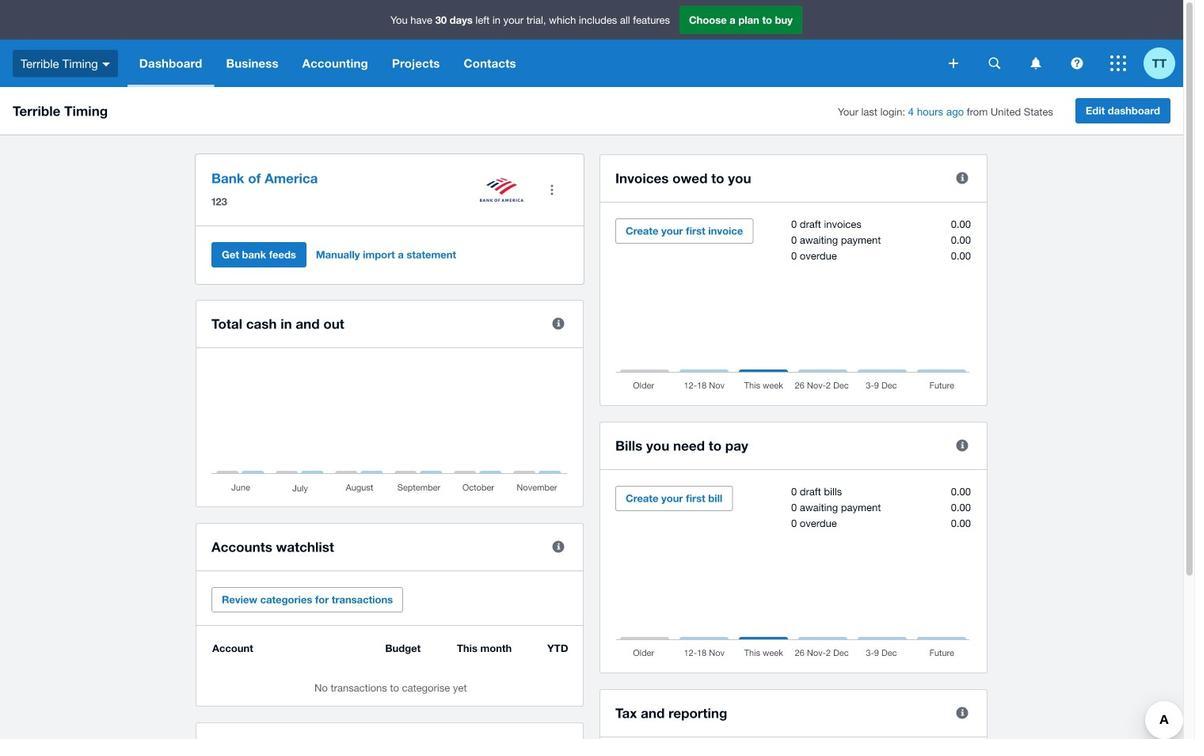 Task type: describe. For each thing, give the bounding box(es) containing it.
empty state of the invoices widget with a 'create your first invoice' button and an empty column graph. image
[[615, 219, 972, 394]]

1 horizontal spatial svg image
[[1031, 57, 1041, 69]]

bank of america image
[[480, 178, 524, 202]]

manage menu toggle image
[[536, 174, 568, 206]]



Task type: locate. For each thing, give the bounding box(es) containing it.
banner
[[0, 0, 1183, 87]]

empty state of the accounts watchlist widget, featuring a 'review categories for transactions' button and a data-less table with headings 'account,' 'budget,' 'this month,' and 'ytd.' image
[[211, 642, 568, 695]]

svg image
[[1111, 55, 1126, 71], [989, 57, 1001, 69], [1071, 57, 1083, 69], [949, 59, 958, 68]]

empty state of the bills widget with a 'create your first bill' button and an unpopulated column graph. image
[[615, 486, 972, 661]]

0 horizontal spatial svg image
[[102, 62, 110, 66]]

svg image
[[1031, 57, 1041, 69], [102, 62, 110, 66]]

empty state widget for the total cash in and out feature, displaying a column graph summarising bank transaction data as total money in versus total money out across all connected bank accounts, enabling a visual comparison of the two amounts. image
[[211, 364, 568, 495]]



Task type: vqa. For each thing, say whether or not it's contained in the screenshot.
Trial,
no



